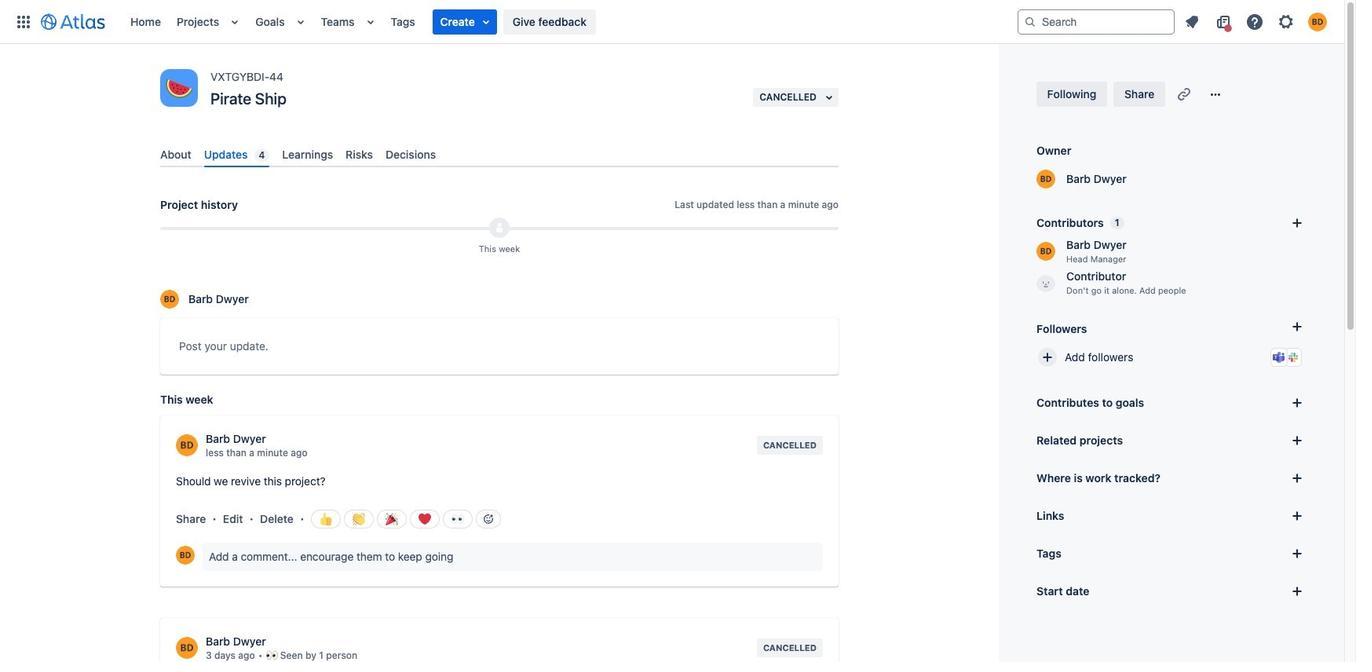 Task type: vqa. For each thing, say whether or not it's contained in the screenshot.
:heart: icon
yes



Task type: locate. For each thing, give the bounding box(es) containing it.
:eyes: image
[[451, 513, 464, 526], [451, 513, 464, 526]]

:tada: image
[[385, 513, 398, 526]]

:heart: image
[[418, 513, 431, 526], [418, 513, 431, 526]]

1 more information about this user image from the top
[[176, 434, 198, 456]]

1 horizontal spatial list
[[1178, 9, 1335, 34]]

0 vertical spatial more information about this user image
[[176, 434, 198, 456]]

tab list
[[154, 141, 845, 167]]

add a follower image
[[1288, 317, 1307, 336]]

add follower image
[[1038, 348, 1057, 367]]

list
[[123, 0, 1018, 44], [1178, 9, 1335, 34]]

banner
[[0, 0, 1345, 44]]

list item
[[432, 9, 497, 34]]

:clap: image
[[352, 513, 365, 526]]

help image
[[1246, 12, 1264, 31]]

more information about this user image
[[176, 637, 198, 659]]

add reaction image
[[482, 513, 494, 526]]

0 horizontal spatial list
[[123, 0, 1018, 44]]

:thumbsup: image
[[319, 513, 332, 526], [319, 513, 332, 526]]

1 vertical spatial more information about this user image
[[176, 546, 195, 565]]

search image
[[1024, 15, 1037, 28]]

None search field
[[1018, 9, 1175, 34]]

account image
[[1308, 12, 1327, 31]]

switch to... image
[[14, 12, 33, 31]]

more information about this user image
[[176, 434, 198, 456], [176, 546, 195, 565]]



Task type: describe. For each thing, give the bounding box(es) containing it.
top element
[[9, 0, 1018, 44]]

Search field
[[1018, 9, 1175, 34]]

Main content area, start typing to enter text. text field
[[179, 337, 820, 362]]

:clap: image
[[352, 513, 365, 526]]

notifications image
[[1183, 12, 1202, 31]]

2 more information about this user image from the top
[[176, 546, 195, 565]]

list item inside top element
[[432, 9, 497, 34]]

msteams logo showing  channels are connected to this project image
[[1273, 351, 1286, 364]]

settings image
[[1277, 12, 1296, 31]]

slack logo showing nan channels are connected to this project image
[[1287, 351, 1300, 364]]

added new contributor image
[[493, 222, 506, 234]]

add team or contributors image
[[1288, 214, 1307, 232]]

:tada: image
[[385, 513, 398, 526]]



